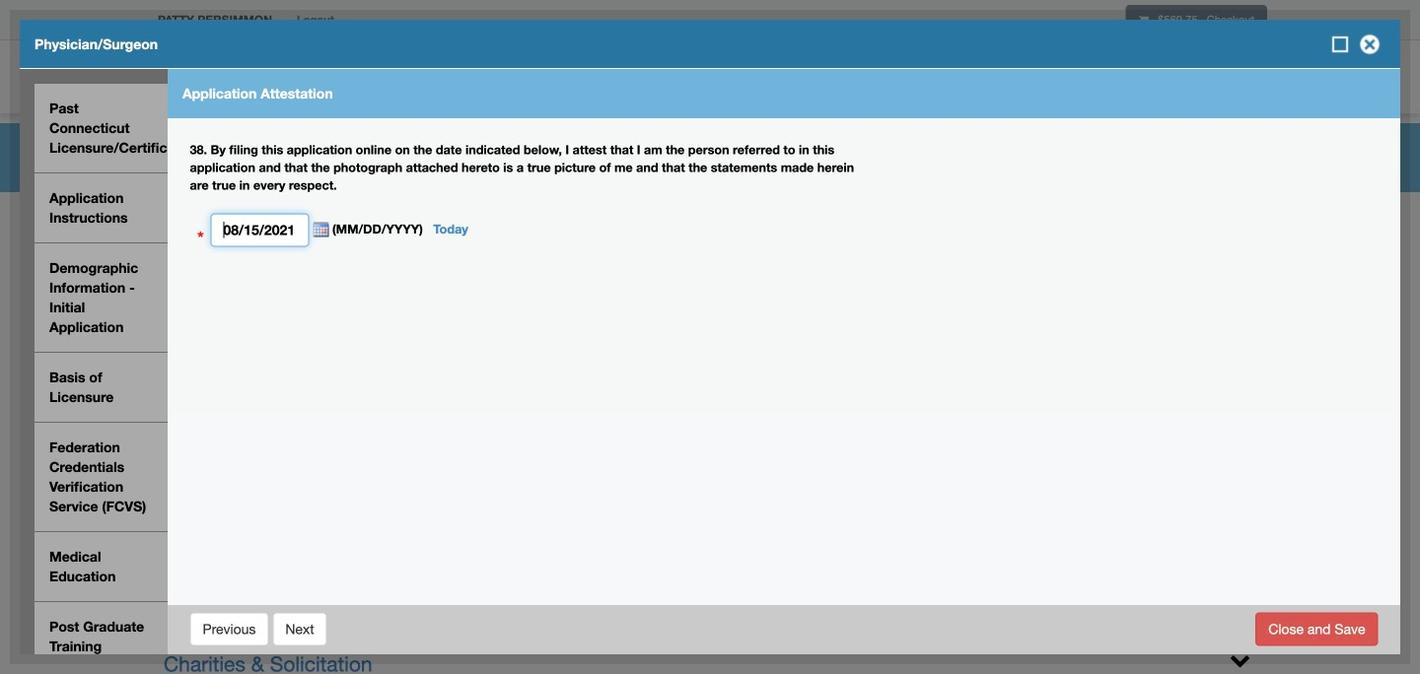 Task type: describe. For each thing, give the bounding box(es) containing it.
<b><center>state of connecticut<br>
 online elicense website</center></b> image
[[148, 44, 384, 77]]

close window image
[[1354, 29, 1386, 60]]



Task type: locate. For each thing, give the bounding box(es) containing it.
maximize/minimize image
[[1330, 35, 1350, 54]]

None image field
[[309, 222, 329, 238]]

None button
[[190, 613, 269, 646], [273, 613, 327, 646], [1256, 613, 1378, 646], [190, 613, 269, 646], [273, 613, 327, 646], [1256, 613, 1378, 646]]

None text field
[[210, 214, 309, 247]]



